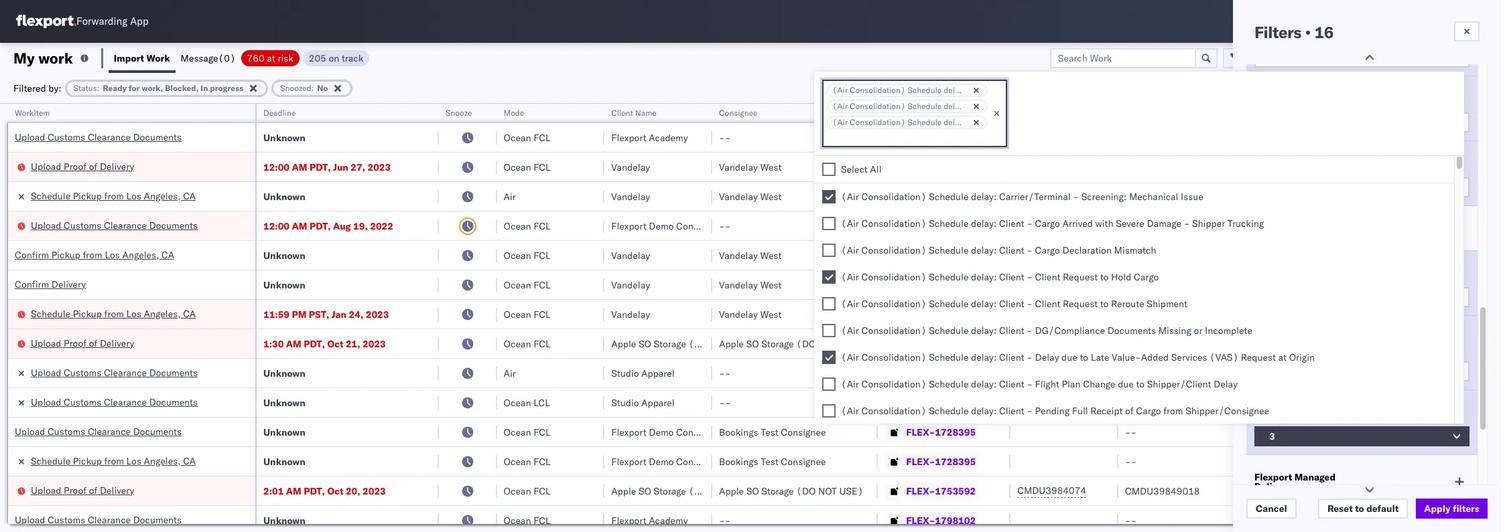 Task type: describe. For each thing, give the bounding box(es) containing it.
4 resize handle column header from the left
[[589, 104, 605, 533]]

apparel for air
[[641, 368, 675, 380]]

9 ocean fcl from the top
[[504, 456, 551, 468]]

6 unknown from the top
[[263, 397, 305, 409]]

upload for 1:30 am pdt, oct 21, 2023's upload proof of delivery button
[[31, 337, 61, 349]]

12:00 for 12:00 am pdt, jun 27, 2023
[[263, 161, 290, 173]]

my work
[[13, 49, 73, 67]]

origin
[[1289, 352, 1315, 364]]

2023 for 2:01 am pdt, oct 20, 2023
[[363, 486, 386, 498]]

actions
[[1441, 108, 1469, 118]]

studio apparel for ocean lcl
[[611, 397, 675, 409]]

added
[[1141, 352, 1169, 364]]

cargo right hold
[[1134, 271, 1159, 283]]

3 upload proof of delivery button from the top
[[31, 484, 134, 499]]

proof for 1:30 am pdt, oct 21, 2023
[[64, 337, 86, 349]]

9 unknown from the top
[[263, 515, 305, 527]]

11 ocean fcl from the top
[[504, 515, 551, 527]]

3 fcl from the top
[[534, 220, 551, 232]]

3 abcd1234560 from the top
[[1017, 308, 1084, 320]]

(air for (air consolidation) schedule delay: client - dg/compliance documents missing or incomplete
[[841, 325, 859, 337]]

consolidation) for (air consolidation) schedule delay: client - client request to reroute shipment
[[861, 298, 927, 310]]

(air consolidation) schedule delay: client - cargo arrived with severe damage - shipper trucking
[[841, 218, 1264, 230]]

for
[[129, 83, 140, 93]]

flex-1366815
[[906, 132, 976, 144]]

1 west from the top
[[760, 161, 782, 173]]

13 flex- from the top
[[906, 515, 935, 527]]

1 resize handle column header from the left
[[239, 104, 255, 533]]

schedule pickup from los angeles, ca for ocean fcl
[[31, 455, 196, 467]]

shipper/client
[[1147, 379, 1211, 391]]

11 flex- from the top
[[906, 456, 935, 468]]

11 resize handle column header from the left
[[1467, 104, 1483, 533]]

name
[[635, 108, 656, 118]]

risk
[[278, 52, 293, 64]]

4 west from the top
[[760, 279, 782, 291]]

2022
[[370, 220, 393, 232]]

3 proof from the top
[[64, 485, 86, 497]]

snoozed : no
[[280, 83, 328, 93]]

full
[[1072, 405, 1088, 418]]

delivery for "upload proof of delivery" link for 12:00
[[100, 161, 134, 173]]

8 fcl from the top
[[534, 427, 551, 439]]

request for hold
[[1063, 271, 1098, 283]]

3 upload proof of delivery link from the top
[[31, 484, 134, 498]]

2 vertical spatial request
[[1241, 352, 1276, 364]]

ymluw236679313
[[1125, 220, 1211, 232]]

select all
[[841, 164, 882, 176]]

11 fcl from the top
[[534, 515, 551, 527]]

4 fcl from the top
[[534, 250, 551, 262]]

flex id
[[885, 108, 911, 118]]

flex id button
[[878, 105, 997, 119]]

2 flexport demo consignee from the top
[[611, 427, 721, 439]]

pdt, for 27,
[[310, 161, 331, 173]]

angeles, inside confirm pickup from los angeles, ca link
[[122, 249, 159, 261]]

479017491
[[1125, 338, 1177, 350]]

1 fcl from the top
[[534, 132, 551, 144]]

(air for (air consolidation) schedule delay: client - delay due to late value-added services (vas) request at origin
[[841, 352, 859, 364]]

hold
[[1111, 271, 1131, 283]]

7 ocean from the top
[[504, 338, 531, 350]]

1491145
[[935, 191, 976, 203]]

3 unknown from the top
[[263, 250, 305, 262]]

upload customs clearance documents button for flex-1366815
[[15, 130, 182, 145]]

upload customs clearance documents button for flex-1798102
[[15, 514, 182, 528]]

5 west from the top
[[760, 309, 782, 321]]

8 ocean from the top
[[504, 397, 531, 409]]

file exception
[[1272, 52, 1334, 64]]

flex
[[885, 108, 901, 118]]

choi
[[1374, 309, 1394, 321]]

consolidation) for (air consolidation) schedule delay: client - flight plan change due to shipper/client delay
[[861, 379, 927, 391]]

los for schedule pickup from los angeles, ca link corresponding to ocean fcl
[[126, 455, 141, 467]]

2 vertical spatial test
[[761, 456, 779, 468]]

1 vandelay west from the top
[[719, 161, 782, 173]]

screening:
[[1081, 191, 1127, 203]]

pdt, for 20,
[[304, 486, 325, 498]]

academy for flex-1798102
[[649, 515, 688, 527]]

3 flexport demo consignee from the top
[[611, 456, 721, 468]]

filtered by:
[[13, 82, 61, 94]]

or
[[1194, 325, 1203, 337]]

consolidation) for (air consolidation) schedule delay: client - pending full receipt of cargo from shipper/consignee
[[861, 405, 927, 418]]

3
[[1269, 431, 1275, 443]]

carrier/terminal
[[999, 191, 1071, 203]]

work
[[38, 49, 73, 67]]

abcd1234560 for confirm pickup from los angeles, ca
[[1017, 249, 1084, 261]]

Search Work text field
[[1050, 48, 1196, 68]]

select
[[841, 164, 868, 176]]

import work
[[114, 52, 170, 64]]

9 flex- from the top
[[906, 397, 935, 409]]

1 flex-1728395 from the top
[[906, 427, 976, 439]]

filters
[[1453, 503, 1480, 515]]

0 vertical spatial test
[[1405, 309, 1422, 321]]

status
[[73, 83, 97, 93]]

deadline button
[[257, 105, 426, 119]]

schedule for (air consolidation) schedule delay: client - client request to hold cargo
[[929, 271, 969, 283]]

upload proof of delivery link for 1:30
[[31, 337, 134, 350]]

0 vertical spatial delay
[[1035, 352, 1059, 364]]

list box containing select all
[[814, 156, 1454, 533]]

request for reroute
[[1063, 298, 1098, 310]]

default
[[1367, 503, 1399, 515]]

5 resize handle column header from the left
[[696, 104, 712, 533]]

issue
[[1181, 191, 1203, 203]]

customs inside ready for customs clearance
[[1302, 332, 1341, 344]]

container numbers
[[1017, 108, 1089, 118]]

delay: for of
[[971, 405, 997, 418]]

cargo down caiu7969337
[[1035, 245, 1060, 257]]

2 flex-1728395 from the top
[[906, 456, 976, 468]]

0 horizontal spatial ready
[[103, 83, 127, 93]]

1 flex- from the top
[[906, 132, 935, 144]]

exception
[[1291, 52, 1334, 64]]

reset to default
[[1328, 503, 1399, 515]]

delivery inside flexport managed delivery
[[1255, 481, 1292, 493]]

angeles, inside schedule pickup from los angeles, ca button
[[144, 308, 181, 320]]

760
[[247, 52, 264, 64]]

delay: for due
[[971, 379, 997, 391]]

schedule pickup from los angeles, ca link for air
[[31, 189, 196, 203]]

arrival
[[1255, 157, 1285, 170]]

los for 2nd schedule pickup from los angeles, ca link from the top
[[126, 308, 141, 320]]

0 horizontal spatial at
[[267, 52, 275, 64]]

5 fcl from the top
[[534, 279, 551, 291]]

(air consolidation) schedule delay: client - pending full receipt of cargo from shipper/consignee
[[841, 405, 1269, 418]]

1 flexport demo consignee from the top
[[611, 220, 721, 232]]

services
[[1171, 352, 1207, 364]]

ocean lcl
[[504, 397, 550, 409]]

flex-1491145
[[906, 191, 976, 203]]

pst,
[[309, 309, 329, 321]]

(0)
[[218, 52, 236, 64]]

no
[[317, 83, 328, 93]]

7 unknown from the top
[[263, 427, 305, 439]]

on
[[329, 52, 339, 64]]

import
[[114, 52, 144, 64]]

2 1728395 from the top
[[935, 456, 976, 468]]

7 flex- from the top
[[906, 338, 935, 350]]

schedule pickup from los angeles, ca button
[[31, 307, 196, 322]]

mode
[[504, 108, 524, 118]]

3 1662119 from the top
[[935, 309, 976, 321]]

1 delay: from the top
[[971, 191, 997, 203]]

consolidation) for (air consolidation) schedule delay: carrier/terminal - screening: mechanical issue
[[861, 191, 927, 203]]

(air for (air consolidation) schedule delay: carrier/terminal - screening: mechanical issue
[[841, 191, 859, 203]]

5 flex- from the top
[[906, 279, 935, 291]]

1 vertical spatial test
[[761, 427, 779, 439]]

2023 for 11:59 pm pst, jan 24, 2023
[[366, 309, 389, 321]]

flex-1660288
[[906, 220, 976, 232]]

7 resize handle column header from the left
[[995, 104, 1011, 533]]

4 flex- from the top
[[906, 250, 935, 262]]

caiu7969337
[[1017, 220, 1080, 232]]

2 bookings from the top
[[719, 456, 758, 468]]

workitem
[[15, 108, 50, 118]]

jaehyung choi - test destination agent
[[1332, 309, 1501, 321]]

2 vandelay west from the top
[[719, 191, 782, 203]]

client name button
[[605, 105, 699, 119]]

client for (air consolidation) schedule delay: client - client request to reroute shipment
[[999, 298, 1024, 310]]

upload customs clearance documents button for flex-1728395
[[15, 425, 182, 440]]

aplu9843989
[[1017, 338, 1082, 350]]

flex-1662119 for confirm pickup from los angeles, ca
[[906, 250, 976, 262]]

upload proof of delivery button for 12:00 am pdt, jun 27, 2023
[[31, 160, 134, 175]]

declaration
[[1063, 245, 1112, 257]]

consolidation) for (air consolidation) schedule delay: client - cargo declaration mismatch
[[861, 245, 927, 257]]

air for vandelay
[[504, 191, 516, 203]]

shipper/consignee
[[1186, 405, 1269, 418]]

7 fcl from the top
[[534, 338, 551, 350]]

1 demo from the top
[[649, 220, 674, 232]]

flex-1695867
[[906, 368, 976, 380]]

schedule for (air consolidation) schedule delay: client - pending full receipt of cargo from shipper/consignee
[[929, 405, 969, 418]]

1662119 for confirm pickup from los angeles, ca
[[935, 250, 976, 262]]

change
[[1083, 379, 1115, 391]]

1 bookings test consignee from the top
[[719, 427, 826, 439]]

7 ocean fcl from the top
[[504, 338, 551, 350]]

ready for customs clearance
[[1255, 332, 1341, 354]]

10 ocean from the top
[[504, 456, 531, 468]]

receipt
[[1090, 405, 1123, 418]]

date
[[1287, 157, 1309, 170]]

1 unknown from the top
[[263, 132, 305, 144]]

9 resize handle column header from the left
[[1309, 104, 1326, 533]]

12 ocean from the top
[[504, 515, 531, 527]]

10 flex- from the top
[[906, 427, 935, 439]]

container
[[1017, 108, 1053, 118]]

5 ocean from the top
[[504, 279, 531, 291]]

upload for 1st upload proof of delivery button from the bottom of the page
[[31, 485, 61, 497]]

Search Shipments (/) text field
[[1244, 11, 1374, 31]]

(air for (air consolidation) schedule delay: client - client request to reroute shipment
[[841, 298, 859, 310]]

am for 1:30 am pdt, oct 21, 2023
[[286, 338, 301, 350]]

3 vandelay west from the top
[[719, 250, 782, 262]]

cargo down carrier/terminal
[[1035, 218, 1060, 230]]

lcl
[[534, 397, 550, 409]]

(air consolidation) schedule delay: client - cargo declaration mismatch
[[841, 245, 1156, 257]]

jun
[[333, 161, 348, 173]]

760 at risk
[[247, 52, 293, 64]]

upload for 12:00 am pdt, jun 27, 2023's upload proof of delivery button
[[31, 161, 61, 173]]

8 flex- from the top
[[906, 368, 935, 380]]

filters • 16
[[1255, 22, 1334, 42]]

confirm for confirm delivery
[[15, 278, 49, 291]]

2 west from the top
[[760, 191, 782, 203]]

(air for (air consolidation) schedule delay: client - flight plan change due to shipper/client delay
[[841, 379, 859, 391]]

client for (air consolidation) schedule delay: client - pending full receipt of cargo from shipper/consignee
[[999, 405, 1024, 418]]

cancel
[[1256, 503, 1287, 515]]

value-
[[1112, 352, 1141, 364]]

by:
[[48, 82, 61, 94]]

forwarding app
[[76, 15, 149, 28]]

3 west from the top
[[760, 250, 782, 262]]

5 vandelay west from the top
[[719, 309, 782, 321]]

1660288
[[935, 220, 976, 232]]

2:01
[[263, 486, 284, 498]]

2 ocean fcl from the top
[[504, 161, 551, 173]]

flexport academy for flex-1798102
[[611, 515, 688, 527]]

client inside client name "button"
[[611, 108, 633, 118]]

4 vandelay west from the top
[[719, 279, 782, 291]]

flexport. image
[[16, 15, 76, 28]]

schedule pickup from los angeles, ca link for ocean fcl
[[31, 455, 196, 468]]

1 ocean fcl from the top
[[504, 132, 551, 144]]

10 resize handle column header from the left
[[1417, 104, 1433, 533]]

9 ocean from the top
[[504, 427, 531, 439]]

12:00 am pdt, jun 27, 2023
[[263, 161, 391, 173]]

confirm pickup from los angeles, ca
[[15, 249, 174, 261]]

reset
[[1328, 503, 1353, 515]]

2 schedule pickup from los angeles, ca link from the top
[[31, 307, 196, 321]]

work,
[[142, 83, 163, 93]]

consolidation) for (air consolidation) schedule delay: client - delay due to late value-added services (vas) request at origin
[[861, 352, 927, 364]]

3 ocean fcl from the top
[[504, 220, 551, 232]]

1 horizontal spatial at
[[1278, 352, 1287, 364]]

3 flex- from the top
[[906, 220, 935, 232]]

forwarding app link
[[16, 15, 149, 28]]



Task type: vqa. For each thing, say whether or not it's contained in the screenshot.
second HLXU6269489, from the bottom
no



Task type: locate. For each thing, give the bounding box(es) containing it.
dg/compliance
[[1035, 325, 1105, 337]]

at left "origin"
[[1278, 352, 1287, 364]]

am left aug
[[292, 220, 307, 232]]

3 demo from the top
[[649, 456, 674, 468]]

am for 12:00 am pdt, jun 27, 2023
[[292, 161, 307, 173]]

from for confirm pickup from los angeles, ca link
[[83, 249, 102, 261]]

blocked,
[[165, 83, 199, 93]]

schedule inside button
[[31, 308, 70, 320]]

1 vertical spatial academy
[[649, 515, 688, 527]]

1 horizontal spatial delay
[[1214, 379, 1238, 391]]

at left risk
[[267, 52, 275, 64]]

from for schedule pickup from los angeles, ca link for air
[[104, 190, 124, 202]]

0 vertical spatial flexport demo consignee
[[611, 220, 721, 232]]

to left hold
[[1100, 271, 1109, 283]]

1 horizontal spatial ready
[[1255, 332, 1282, 344]]

list box
[[814, 156, 1454, 533]]

3 consolidation) from the top
[[861, 245, 927, 257]]

1 consolidation) from the top
[[861, 191, 927, 203]]

1 studio apparel from the top
[[611, 368, 675, 380]]

delay: up (air consolidation) schedule delay: client - client request to hold cargo
[[971, 245, 997, 257]]

client for (air consolidation) schedule delay: client - cargo declaration mismatch
[[999, 245, 1024, 257]]

flex-1753592
[[906, 486, 976, 498]]

0 vertical spatial schedule pickup from los angeles, ca
[[31, 190, 196, 202]]

1 bookings from the top
[[719, 427, 758, 439]]

app
[[130, 15, 149, 28]]

2 studio from the top
[[611, 397, 639, 409]]

3 delay: from the top
[[971, 245, 997, 257]]

8 resize handle column header from the left
[[1102, 104, 1118, 533]]

2 vertical spatial 1662119
[[935, 309, 976, 321]]

1 vertical spatial demo
[[649, 427, 674, 439]]

1 horizontal spatial :
[[311, 83, 314, 93]]

5 consolidation) from the top
[[861, 298, 927, 310]]

6 flex- from the top
[[906, 309, 935, 321]]

2 vertical spatial demo
[[649, 456, 674, 468]]

1728395 down 1695942
[[935, 427, 976, 439]]

: for snoozed
[[311, 83, 314, 93]]

(air for (air consolidation) schedule delay: client - cargo arrived with severe damage - shipper trucking
[[841, 218, 859, 230]]

delay: for reroute
[[971, 298, 997, 310]]

pending
[[1035, 405, 1070, 418]]

0 vertical spatial oct
[[327, 338, 343, 350]]

0 vertical spatial abcd1234560
[[1017, 249, 1084, 261]]

1 : from the left
[[97, 83, 99, 93]]

2 1662119 from the top
[[935, 279, 976, 291]]

0 horizontal spatial due
[[1062, 352, 1077, 364]]

customs
[[48, 131, 85, 143], [64, 219, 101, 232], [1302, 332, 1341, 344], [64, 367, 101, 379], [64, 396, 101, 408], [48, 426, 85, 438], [48, 514, 85, 526]]

incomplete
[[1205, 325, 1252, 337]]

0 vertical spatial 12:00
[[263, 161, 290, 173]]

request
[[1063, 271, 1098, 283], [1063, 298, 1098, 310], [1241, 352, 1276, 364]]

los for schedule pickup from los angeles, ca link for air
[[126, 190, 141, 202]]

0 vertical spatial 1728395
[[935, 427, 976, 439]]

5 (air from the top
[[841, 298, 859, 310]]

los inside confirm pickup from los angeles, ca link
[[105, 249, 120, 261]]

2023 right "20,"
[[363, 486, 386, 498]]

severe
[[1116, 218, 1144, 230]]

5 unknown from the top
[[263, 368, 305, 380]]

(air consolidation) schedule delay: carrier/terminal - screening: mechanical issue
[[841, 191, 1203, 203]]

3 schedule pickup from los angeles, ca link from the top
[[31, 455, 196, 468]]

delivery for 3rd "upload proof of delivery" link from the top of the page
[[100, 485, 134, 497]]

flex-1662119 for confirm delivery
[[906, 279, 976, 291]]

delay: up 1660288
[[971, 191, 997, 203]]

from for 2nd schedule pickup from los angeles, ca link from the top
[[104, 308, 124, 320]]

flexport inside flexport managed delivery
[[1255, 472, 1292, 484]]

2 delay: from the top
[[971, 218, 997, 230]]

studio for ocean lcl
[[611, 397, 639, 409]]

clearance
[[88, 131, 131, 143], [104, 219, 147, 232], [1255, 342, 1300, 354], [104, 367, 147, 379], [104, 396, 147, 408], [88, 426, 131, 438], [88, 514, 131, 526]]

1 academy from the top
[[649, 132, 688, 144]]

los inside schedule pickup from los angeles, ca button
[[126, 308, 141, 320]]

: for status
[[97, 83, 99, 93]]

(air for (air consolidation) schedule delay: client - cargo declaration mismatch
[[841, 245, 859, 257]]

delay down '(vas)'
[[1214, 379, 1238, 391]]

0 horizontal spatial delay
[[1035, 352, 1059, 364]]

resize handle column header
[[239, 104, 255, 533], [423, 104, 439, 533], [481, 104, 497, 533], [589, 104, 605, 533], [696, 104, 712, 533], [862, 104, 878, 533], [995, 104, 1011, 533], [1102, 104, 1118, 533], [1309, 104, 1326, 533], [1417, 104, 1433, 533], [1467, 104, 1483, 533]]

filters
[[1255, 22, 1302, 42]]

1 proof from the top
[[64, 161, 86, 173]]

5 delay: from the top
[[971, 298, 997, 310]]

jaehyung
[[1332, 309, 1372, 321]]

shipper
[[1192, 218, 1225, 230]]

oct
[[327, 338, 343, 350], [327, 486, 343, 498]]

schedule for (air consolidation) schedule delay: client - cargo declaration mismatch
[[929, 245, 969, 257]]

pdt, left jun
[[310, 161, 331, 173]]

2 unknown from the top
[[263, 191, 305, 203]]

aphu6696417
[[1017, 131, 1084, 143]]

0 vertical spatial proof
[[64, 161, 86, 173]]

21,
[[346, 338, 360, 350]]

upload for the upload customs clearance documents button associated with flex-1366815
[[15, 131, 45, 143]]

1662119 down (air consolidation) schedule delay: client - cargo declaration mismatch
[[935, 279, 976, 291]]

upload proof of delivery button for 1:30 am pdt, oct 21, 2023
[[31, 337, 134, 351]]

delay: for severe
[[971, 218, 997, 230]]

2 schedule pickup from los angeles, ca from the top
[[31, 308, 196, 320]]

2 resize handle column header from the left
[[423, 104, 439, 533]]

1 vertical spatial 1728395
[[935, 456, 976, 468]]

studio for air
[[611, 368, 639, 380]]

1 vertical spatial due
[[1118, 379, 1134, 391]]

1 vertical spatial studio
[[611, 397, 639, 409]]

am right 2:01
[[286, 486, 301, 498]]

to for hold
[[1100, 271, 1109, 283]]

schedule for (air consolidation) schedule delay: client - delay due to late value-added services (vas) request at origin
[[929, 352, 969, 364]]

am right 1:30
[[286, 338, 301, 350]]

client for (air consolidation) schedule delay: client - flight plan change due to shipper/client delay
[[999, 379, 1024, 391]]

2 vertical spatial abcd1234560
[[1017, 308, 1084, 320]]

1 vertical spatial upload proof of delivery link
[[31, 337, 134, 350]]

1 apparel from the top
[[641, 368, 675, 380]]

air for studio apparel
[[504, 368, 516, 380]]

3 (air from the top
[[841, 245, 859, 257]]

arrived
[[1063, 218, 1093, 230]]

delay:
[[971, 191, 997, 203], [971, 218, 997, 230], [971, 245, 997, 257], [971, 271, 997, 283], [971, 298, 997, 310], [971, 325, 997, 337], [971, 352, 997, 364], [971, 379, 997, 391], [971, 405, 997, 418]]

delay: down 1695867
[[971, 405, 997, 418]]

6 resize handle column header from the left
[[862, 104, 878, 533]]

delay: down (air consolidation) schedule delay: client - cargo declaration mismatch
[[971, 271, 997, 283]]

0 vertical spatial request
[[1063, 271, 1098, 283]]

6 ocean from the top
[[504, 309, 531, 321]]

0 vertical spatial schedule pickup from los angeles, ca link
[[31, 189, 196, 203]]

ready inside ready for customs clearance
[[1255, 332, 1282, 344]]

205 on track
[[309, 52, 363, 64]]

1 vertical spatial proof
[[64, 337, 86, 349]]

managed
[[1294, 472, 1336, 484]]

0 vertical spatial at
[[267, 52, 275, 64]]

2 vertical spatial upload proof of delivery link
[[31, 484, 134, 498]]

ready left for at right
[[1255, 332, 1282, 344]]

1 vertical spatial 1662119
[[935, 279, 976, 291]]

0 vertical spatial flex-1728395
[[906, 427, 976, 439]]

to left late
[[1080, 352, 1088, 364]]

1 vertical spatial confirm
[[15, 278, 49, 291]]

0 vertical spatial academy
[[649, 132, 688, 144]]

academy for flex-1366815
[[649, 132, 688, 144]]

0 vertical spatial studio apparel
[[611, 368, 675, 380]]

1 schedule pickup from los angeles, ca from the top
[[31, 190, 196, 202]]

client for (air consolidation) schedule delay: client - client request to hold cargo
[[999, 271, 1024, 283]]

message (0)
[[181, 52, 236, 64]]

abcd1234560 down caiu7969337
[[1017, 249, 1084, 261]]

3 resize handle column header from the left
[[481, 104, 497, 533]]

24,
[[349, 309, 363, 321]]

0 vertical spatial bookings test consignee
[[719, 427, 826, 439]]

1 horizontal spatial due
[[1118, 379, 1134, 391]]

shipment
[[1147, 298, 1187, 310]]

0 vertical spatial upload proof of delivery button
[[31, 160, 134, 175]]

los
[[126, 190, 141, 202], [105, 249, 120, 261], [126, 308, 141, 320], [126, 455, 141, 467]]

exception type
[[1255, 407, 1323, 419]]

4 unknown from the top
[[263, 279, 305, 291]]

confirm for confirm pickup from los angeles, ca
[[15, 249, 49, 261]]

delay: for late
[[971, 352, 997, 364]]

1 1728395 from the top
[[935, 427, 976, 439]]

2 vertical spatial upload proof of delivery
[[31, 485, 134, 497]]

plan
[[1062, 379, 1081, 391]]

los for confirm pickup from los angeles, ca link
[[105, 249, 120, 261]]

upload for the upload customs clearance documents button for flex-1728395
[[15, 426, 45, 438]]

1 confirm from the top
[[15, 249, 49, 261]]

operator
[[1255, 222, 1295, 235]]

apple so storage (do not use)
[[611, 338, 756, 350], [719, 338, 863, 350], [611, 486, 756, 498], [719, 486, 863, 498]]

2 apparel from the top
[[641, 397, 675, 409]]

1 vertical spatial bookings test consignee
[[719, 456, 826, 468]]

None checkbox
[[822, 163, 836, 176], [822, 190, 836, 204], [822, 244, 836, 257], [822, 271, 836, 284], [822, 324, 836, 338], [822, 163, 836, 176], [822, 190, 836, 204], [822, 244, 836, 257], [822, 271, 836, 284], [822, 324, 836, 338]]

2 upload proof of delivery from the top
[[31, 337, 134, 349]]

(air consolidation) schedule delay: client - client request to hold cargo
[[841, 271, 1159, 283]]

delay down the aplu9843989
[[1035, 352, 1059, 364]]

type
[[1301, 407, 1323, 419]]

west
[[760, 161, 782, 173], [760, 191, 782, 203], [760, 250, 782, 262], [760, 279, 782, 291], [760, 309, 782, 321]]

pdt, left aug
[[310, 220, 331, 232]]

1 vertical spatial apparel
[[641, 397, 675, 409]]

abcd1234560 up (air consolidation) schedule delay: client - dg/compliance documents missing or incomplete
[[1017, 308, 1084, 320]]

None checkbox
[[822, 217, 836, 231], [822, 298, 836, 311], [822, 351, 836, 365], [822, 378, 836, 391], [822, 405, 836, 418], [822, 217, 836, 231], [822, 298, 836, 311], [822, 351, 836, 365], [822, 378, 836, 391], [822, 405, 836, 418]]

2 flex- from the top
[[906, 191, 935, 203]]

proof for 12:00 am pdt, jun 27, 2023
[[64, 161, 86, 173]]

confirm delivery link
[[15, 278, 86, 291]]

2 vertical spatial schedule pickup from los angeles, ca link
[[31, 455, 196, 468]]

pdt, for 19,
[[310, 220, 331, 232]]

upload proof of delivery link for 12:00
[[31, 160, 134, 173]]

1 vertical spatial delay
[[1214, 379, 1238, 391]]

0 vertical spatial demo
[[649, 220, 674, 232]]

1 vertical spatial request
[[1063, 298, 1098, 310]]

1662119 for confirm delivery
[[935, 279, 976, 291]]

consolidation) for (air consolidation) schedule delay: client - cargo arrived with severe damage - shipper trucking
[[861, 218, 927, 230]]

1366815
[[935, 132, 976, 144]]

am
[[292, 161, 307, 173], [292, 220, 307, 232], [286, 338, 301, 350], [286, 486, 301, 498]]

2023 right the 27,
[[368, 161, 391, 173]]

(air for (air consolidation) schedule delay: client - pending full receipt of cargo from shipper/consignee
[[841, 405, 859, 418]]

schedule for (air consolidation) schedule delay: client - client request to reroute shipment
[[929, 298, 969, 310]]

0 vertical spatial apparel
[[641, 368, 675, 380]]

0 vertical spatial studio
[[611, 368, 639, 380]]

delay: for hold
[[971, 271, 997, 283]]

reroute
[[1111, 298, 1144, 310]]

0 vertical spatial upload proof of delivery link
[[31, 160, 134, 173]]

pdt, down pst, on the left bottom of page
[[304, 338, 325, 350]]

consolidation)
[[861, 191, 927, 203], [861, 218, 927, 230], [861, 245, 927, 257], [861, 271, 927, 283], [861, 298, 927, 310], [861, 325, 927, 337], [861, 352, 927, 364], [861, 379, 927, 391], [861, 405, 927, 418]]

5 ocean fcl from the top
[[504, 279, 551, 291]]

: left for
[[97, 83, 99, 93]]

am left jun
[[292, 161, 307, 173]]

pdt,
[[310, 161, 331, 173], [310, 220, 331, 232], [304, 338, 325, 350], [304, 486, 325, 498]]

upload proof of delivery link
[[31, 160, 134, 173], [31, 337, 134, 350], [31, 484, 134, 498]]

next month button
[[1255, 178, 1470, 198]]

documents inside list box
[[1108, 325, 1156, 337]]

(air for (air consolidation) schedule delay: client - client request to hold cargo
[[841, 271, 859, 283]]

oct for 20,
[[327, 486, 343, 498]]

1 vertical spatial abcd1234560
[[1017, 279, 1084, 291]]

upload proof of delivery for 12:00 am pdt, jun 27, 2023
[[31, 161, 134, 173]]

0 vertical spatial air
[[504, 191, 516, 203]]

delay: for or
[[971, 325, 997, 337]]

1 upload proof of delivery link from the top
[[31, 160, 134, 173]]

0 vertical spatial flex-1662119
[[906, 250, 976, 262]]

clearance inside ready for customs clearance
[[1255, 342, 1300, 354]]

oct left 21,
[[327, 338, 343, 350]]

(air consolidation) schedule delay: client - client request to reroute shipment
[[841, 298, 1187, 310]]

consignee inside button
[[719, 108, 758, 118]]

12:00 am pdt, aug 19, 2022
[[263, 220, 393, 232]]

12:00 down "deadline"
[[263, 161, 290, 173]]

0 horizontal spatial :
[[97, 83, 99, 93]]

delivery inside button
[[51, 278, 86, 291]]

oct for 21,
[[327, 338, 343, 350]]

1 vertical spatial studio apparel
[[611, 397, 675, 409]]

client
[[611, 108, 633, 118], [999, 218, 1024, 230], [999, 245, 1024, 257], [999, 271, 1024, 283], [1035, 271, 1060, 283], [999, 298, 1024, 310], [1035, 298, 1060, 310], [999, 325, 1024, 337], [999, 352, 1024, 364], [999, 379, 1024, 391], [999, 405, 1024, 418]]

confirm
[[15, 249, 49, 261], [15, 278, 49, 291]]

work
[[146, 52, 170, 64]]

to for reroute
[[1100, 298, 1109, 310]]

0 vertical spatial bookings
[[719, 427, 758, 439]]

2 vertical spatial upload proof of delivery button
[[31, 484, 134, 499]]

1:30 am pdt, oct 21, 2023
[[263, 338, 386, 350]]

4 (air from the top
[[841, 271, 859, 283]]

file exception button
[[1251, 48, 1343, 68], [1251, 48, 1343, 68]]

delay: up 1695942
[[971, 379, 997, 391]]

of
[[89, 161, 97, 173], [89, 337, 97, 349], [1125, 405, 1134, 418], [89, 485, 97, 497]]

arrival date
[[1255, 157, 1309, 170]]

mechanical
[[1129, 191, 1178, 203]]

7 consolidation) from the top
[[861, 352, 927, 364]]

1 vertical spatial ready
[[1255, 332, 1282, 344]]

2 vertical spatial schedule pickup from los angeles, ca
[[31, 455, 196, 467]]

request down the declaration
[[1063, 271, 1098, 283]]

schedule for (air consolidation) schedule delay: client - cargo arrived with severe damage - shipper trucking
[[929, 218, 969, 230]]

12:00 left aug
[[263, 220, 290, 232]]

schedule for (air consolidation) schedule delay: client - flight plan change due to shipper/client delay
[[929, 379, 969, 391]]

3 ocean from the top
[[504, 220, 531, 232]]

12:00 for 12:00 am pdt, aug 19, 2022
[[263, 220, 290, 232]]

2 12:00 from the top
[[263, 220, 290, 232]]

0 vertical spatial 1662119
[[935, 250, 976, 262]]

am for 2:01 am pdt, oct 20, 2023
[[286, 486, 301, 498]]

2 demo from the top
[[649, 427, 674, 439]]

upload for the upload customs clearance documents button corresponding to flex-1798102
[[15, 514, 45, 526]]

1662119 down 1660288
[[935, 250, 976, 262]]

1 flexport academy from the top
[[611, 132, 688, 144]]

due right change
[[1118, 379, 1134, 391]]

in
[[201, 83, 208, 93]]

6 (air from the top
[[841, 325, 859, 337]]

consolidation) for (air consolidation) schedule delay: client - dg/compliance documents missing or incomplete
[[861, 325, 927, 337]]

2 vertical spatial proof
[[64, 485, 86, 497]]

my
[[13, 49, 35, 67]]

6 consolidation) from the top
[[861, 325, 927, 337]]

4 consolidation) from the top
[[861, 271, 927, 283]]

aug
[[333, 220, 351, 232]]

flexport academy for flex-1366815
[[611, 132, 688, 144]]

flex-1728395 up 'flex-1753592' on the right
[[906, 456, 976, 468]]

abcd1234560 up (air consolidation) schedule delay: client - client request to reroute shipment
[[1017, 279, 1084, 291]]

schedule pickup from los angeles, ca link
[[31, 189, 196, 203], [31, 307, 196, 321], [31, 455, 196, 468]]

8 unknown from the top
[[263, 456, 305, 468]]

1 vertical spatial air
[[504, 368, 516, 380]]

delivery for 1:30 "upload proof of delivery" link
[[100, 337, 134, 349]]

at
[[267, 52, 275, 64], [1278, 352, 1287, 364]]

•
[[1305, 22, 1311, 42]]

from inside list box
[[1164, 405, 1183, 418]]

1 ocean from the top
[[504, 132, 531, 144]]

1728395 up 1753592 at right
[[935, 456, 976, 468]]

workitem button
[[8, 105, 242, 119]]

8 ocean fcl from the top
[[504, 427, 551, 439]]

2023 right 24,
[[366, 309, 389, 321]]

2 (air from the top
[[841, 218, 859, 230]]

1 vertical spatial flexport academy
[[611, 515, 688, 527]]

1 vertical spatial oct
[[327, 486, 343, 498]]

10 fcl from the top
[[534, 486, 551, 498]]

schedule pickup from los angeles, ca for air
[[31, 190, 196, 202]]

1 vertical spatial schedule pickup from los angeles, ca link
[[31, 307, 196, 321]]

4 ocean from the top
[[504, 250, 531, 262]]

client for (air consolidation) schedule delay: client - cargo arrived with severe damage - shipper trucking
[[999, 218, 1024, 230]]

2 vertical spatial flex-1662119
[[906, 309, 976, 321]]

delay: down (air consolidation) schedule delay: client - client request to hold cargo
[[971, 298, 997, 310]]

flex-1669777
[[906, 338, 976, 350]]

to right reset
[[1355, 503, 1364, 515]]

id
[[903, 108, 911, 118]]

batch
[[1426, 52, 1452, 64]]

8 (air from the top
[[841, 379, 859, 391]]

1662119 up 1669777
[[935, 309, 976, 321]]

to down value-
[[1136, 379, 1145, 391]]

16
[[1314, 22, 1334, 42]]

request right '(vas)'
[[1241, 352, 1276, 364]]

10 ocean fcl from the top
[[504, 486, 551, 498]]

pm
[[292, 309, 307, 321]]

apple
[[611, 338, 636, 350], [719, 338, 744, 350], [611, 486, 636, 498], [719, 486, 744, 498]]

3 flex-1662119 from the top
[[906, 309, 976, 321]]

academy
[[649, 132, 688, 144], [649, 515, 688, 527]]

to for late
[[1080, 352, 1088, 364]]

from
[[104, 190, 124, 202], [83, 249, 102, 261], [104, 308, 124, 320], [1164, 405, 1183, 418], [104, 455, 124, 467]]

6 fcl from the top
[[534, 309, 551, 321]]

from for schedule pickup from los angeles, ca link corresponding to ocean fcl
[[104, 455, 124, 467]]

6 ocean fcl from the top
[[504, 309, 551, 321]]

8 consolidation) from the top
[[861, 379, 927, 391]]

11:59
[[263, 309, 290, 321]]

studio apparel for air
[[611, 368, 675, 380]]

consolidation) for (air consolidation) schedule delay: client - client request to hold cargo
[[861, 271, 927, 283]]

3 upload proof of delivery from the top
[[31, 485, 134, 497]]

0 vertical spatial due
[[1062, 352, 1077, 364]]

1 vertical spatial bookings
[[719, 456, 758, 468]]

apparel for ocean lcl
[[641, 397, 675, 409]]

flex-1728395 down flex-1695942
[[906, 427, 976, 439]]

1 upload proof of delivery button from the top
[[31, 160, 134, 175]]

cancel button
[[1246, 499, 1297, 519]]

1 flex-1662119 from the top
[[906, 250, 976, 262]]

pdt, left "20,"
[[304, 486, 325, 498]]

None text field
[[827, 133, 840, 144]]

confirm delivery
[[15, 278, 86, 291]]

0 vertical spatial flexport academy
[[611, 132, 688, 144]]

0 vertical spatial upload proof of delivery
[[31, 161, 134, 173]]

upload proof of delivery for 1:30 am pdt, oct 21, 2023
[[31, 337, 134, 349]]

consignee
[[719, 108, 758, 118], [676, 220, 721, 232], [676, 427, 721, 439], [781, 427, 826, 439], [676, 456, 721, 468], [781, 456, 826, 468]]

2 ocean from the top
[[504, 161, 531, 173]]

client for (air consolidation) schedule delay: client - delay due to late value-added services (vas) request at origin
[[999, 352, 1024, 364]]

angeles,
[[144, 190, 181, 202], [122, 249, 159, 261], [144, 308, 181, 320], [144, 455, 181, 467]]

1 vertical spatial at
[[1278, 352, 1287, 364]]

1 vertical spatial flex-1728395
[[906, 456, 976, 468]]

cargo down the shipper/client
[[1136, 405, 1161, 418]]

unknown
[[263, 132, 305, 144], [263, 191, 305, 203], [263, 250, 305, 262], [263, 279, 305, 291], [263, 368, 305, 380], [263, 397, 305, 409], [263, 427, 305, 439], [263, 456, 305, 468], [263, 515, 305, 527]]

11 ocean from the top
[[504, 486, 531, 498]]

2023 for 1:30 am pdt, oct 21, 2023
[[363, 338, 386, 350]]

request up dg/compliance
[[1063, 298, 1098, 310]]

am for 12:00 am pdt, aug 19, 2022
[[292, 220, 307, 232]]

2 bookings test consignee from the top
[[719, 456, 826, 468]]

2 fcl from the top
[[534, 161, 551, 173]]

1 vertical spatial flexport demo consignee
[[611, 427, 721, 439]]

: left 'no'
[[311, 83, 314, 93]]

ready left for
[[103, 83, 127, 93]]

2 abcd1234560 from the top
[[1017, 279, 1084, 291]]

air
[[504, 191, 516, 203], [504, 368, 516, 380]]

2 proof from the top
[[64, 337, 86, 349]]

to inside "button"
[[1355, 503, 1364, 515]]

1 vertical spatial schedule pickup from los angeles, ca
[[31, 308, 196, 320]]

delay: up (air consolidation) schedule delay: client - cargo declaration mismatch
[[971, 218, 997, 230]]

1 vertical spatial 12:00
[[263, 220, 290, 232]]

schedule for (air consolidation) schedule delay: client - dg/compliance documents missing or incomplete
[[929, 325, 969, 337]]

0 vertical spatial ready
[[103, 83, 127, 93]]

oct left "20,"
[[327, 486, 343, 498]]

abcd1234560 for confirm delivery
[[1017, 279, 1084, 291]]

9 fcl from the top
[[534, 456, 551, 468]]

0 vertical spatial confirm
[[15, 249, 49, 261]]

agent
[[1476, 309, 1501, 321]]

month
[[1293, 182, 1322, 194]]

1 vertical spatial upload proof of delivery
[[31, 337, 134, 349]]

2023 for 12:00 am pdt, jun 27, 2023
[[368, 161, 391, 173]]

1:30
[[263, 338, 284, 350]]

ocean fcl
[[504, 132, 551, 144], [504, 161, 551, 173], [504, 220, 551, 232], [504, 250, 551, 262], [504, 279, 551, 291], [504, 309, 551, 321], [504, 338, 551, 350], [504, 427, 551, 439], [504, 456, 551, 468], [504, 486, 551, 498], [504, 515, 551, 527]]

1 air from the top
[[504, 191, 516, 203]]

delay: up 1669777
[[971, 325, 997, 337]]

2 vertical spatial flexport demo consignee
[[611, 456, 721, 468]]

schedule for (air consolidation) schedule delay: carrier/terminal - screening: mechanical issue
[[929, 191, 969, 203]]

12 flex- from the top
[[906, 486, 935, 498]]

1 vertical spatial upload proof of delivery button
[[31, 337, 134, 351]]

client for (air consolidation) schedule delay: client - dg/compliance documents missing or incomplete
[[999, 325, 1024, 337]]

cmdu3984074
[[1017, 485, 1086, 497]]

due down the aplu9843989
[[1062, 352, 1077, 364]]

1 vertical spatial flex-1662119
[[906, 279, 976, 291]]

delay: down 1669777
[[971, 352, 997, 364]]

apply
[[1424, 503, 1451, 515]]

2023 right 21,
[[363, 338, 386, 350]]

pdt, for 21,
[[304, 338, 325, 350]]

to left reroute
[[1100, 298, 1109, 310]]

action
[[1454, 52, 1484, 64]]

abcd1234560
[[1017, 249, 1084, 261], [1017, 279, 1084, 291], [1017, 308, 1084, 320]]



